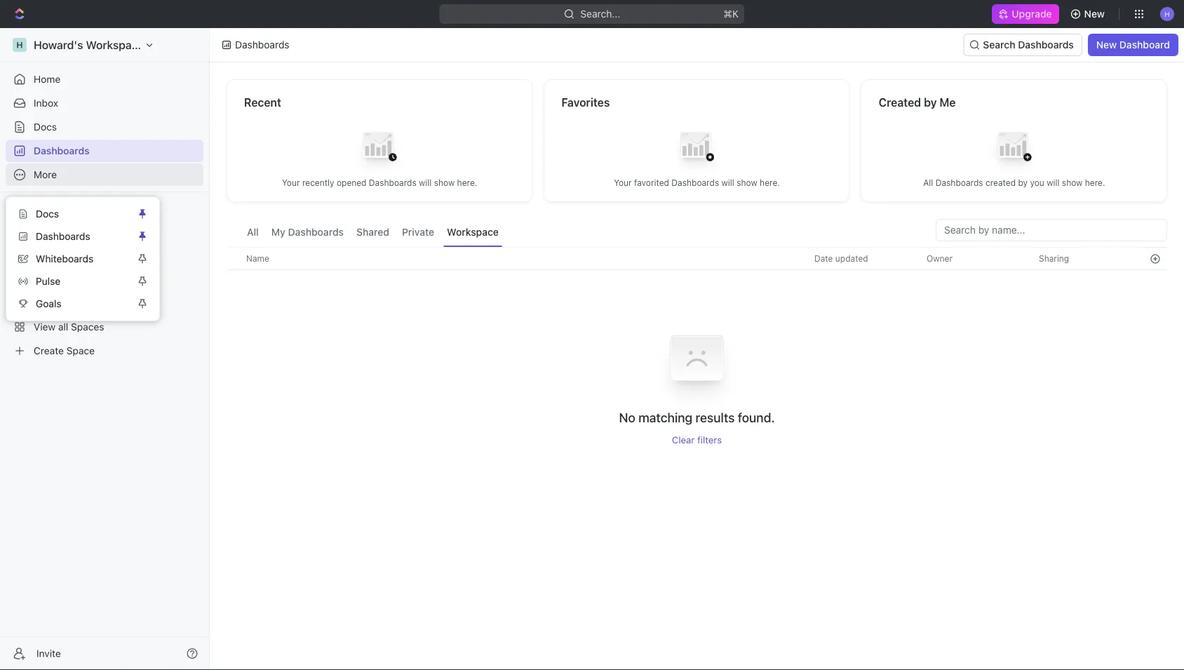 Task type: describe. For each thing, give the bounding box(es) containing it.
upgrade
[[1012, 8, 1052, 20]]

1 show from the left
[[434, 178, 455, 188]]

created by me
[[879, 96, 956, 109]]

favorited
[[634, 178, 670, 188]]

no matching results found. row
[[227, 317, 1168, 446]]

spaces
[[11, 228, 41, 238]]

1 horizontal spatial favorites
[[562, 96, 610, 109]]

your for favorites
[[614, 178, 632, 188]]

favorites inside button
[[11, 204, 48, 214]]

3 here. from the left
[[1086, 178, 1106, 188]]

date updated
[[815, 254, 869, 264]]

whiteboards
[[36, 253, 94, 265]]

0 vertical spatial docs link
[[6, 116, 204, 138]]

new dashboard button
[[1088, 34, 1179, 56]]

docs for bottommost docs link
[[36, 208, 59, 220]]

opened
[[337, 178, 367, 188]]

dashboards inside search dashboards button
[[1019, 39, 1074, 51]]

matching
[[639, 410, 693, 425]]

clear filters
[[672, 434, 722, 446]]

1 vertical spatial dashboards link
[[12, 225, 134, 248]]

you
[[1031, 178, 1045, 188]]

goals
[[36, 298, 61, 310]]

workspace
[[447, 226, 499, 238]]

dashboards left created
[[936, 178, 984, 188]]

new for new dashboard
[[1097, 39, 1117, 51]]

all for all
[[247, 226, 259, 238]]

dashboards up recent
[[235, 39, 290, 51]]

search...
[[581, 8, 621, 20]]

sharing
[[1039, 254, 1070, 264]]

no created by me dashboards image
[[987, 121, 1043, 177]]

name
[[246, 254, 269, 264]]

no favorited dashboards image
[[669, 121, 725, 177]]

row containing name
[[227, 247, 1168, 270]]

private
[[402, 226, 435, 238]]

dashboard
[[1120, 39, 1171, 51]]

clear
[[672, 434, 695, 446]]

no matching results found.
[[619, 410, 775, 425]]

2 here. from the left
[[760, 178, 780, 188]]

inbox
[[34, 97, 58, 109]]

no matching results found. table
[[227, 247, 1168, 446]]

user group image
[[14, 275, 25, 284]]

search dashboards
[[984, 39, 1074, 51]]

workspace button
[[444, 219, 502, 247]]

clear filters button
[[672, 434, 722, 446]]

dashboards down no recent dashboards image
[[369, 178, 417, 188]]

0 vertical spatial by
[[924, 96, 937, 109]]

found.
[[738, 410, 775, 425]]

updated
[[836, 254, 869, 264]]

your recently opened dashboards will show here.
[[282, 178, 477, 188]]

no recent dashboards image
[[352, 121, 408, 177]]

docs for topmost docs link
[[34, 121, 57, 133]]

my dashboards button
[[268, 219, 347, 247]]

all dashboards created by you will show here.
[[924, 178, 1106, 188]]

date
[[815, 254, 833, 264]]

dashboards up whiteboards
[[36, 231, 90, 242]]



Task type: locate. For each thing, give the bounding box(es) containing it.
recent
[[244, 96, 281, 109]]

new inside button
[[1097, 39, 1117, 51]]

created
[[879, 96, 922, 109]]

tab list containing all
[[244, 219, 502, 247]]

1 horizontal spatial here.
[[760, 178, 780, 188]]

space
[[61, 273, 89, 285]]

docs link up whiteboards link
[[12, 203, 134, 225]]

date updated button
[[806, 248, 877, 270]]

all
[[924, 178, 934, 188], [247, 226, 259, 238]]

1 vertical spatial all
[[247, 226, 259, 238]]

3 will from the left
[[1047, 178, 1060, 188]]

here.
[[457, 178, 477, 188], [760, 178, 780, 188], [1086, 178, 1106, 188]]

goals link
[[12, 293, 134, 315]]

1 your from the left
[[282, 178, 300, 188]]

your for recent
[[282, 178, 300, 188]]

pulse link
[[12, 270, 134, 293]]

0 horizontal spatial favorites
[[11, 204, 48, 214]]

0 horizontal spatial by
[[924, 96, 937, 109]]

my dashboards
[[271, 226, 344, 238]]

show
[[434, 178, 455, 188], [737, 178, 758, 188], [1062, 178, 1083, 188]]

shared
[[357, 226, 390, 238]]

team space link
[[34, 268, 201, 291]]

your left recently at the left top of the page
[[282, 178, 300, 188]]

your left favorited
[[614, 178, 632, 188]]

dashboards inside my dashboards button
[[288, 226, 344, 238]]

0 vertical spatial favorites
[[562, 96, 610, 109]]

favorites button
[[6, 201, 54, 218]]

dashboards inside sidebar "navigation"
[[34, 145, 90, 157]]

pulse
[[36, 275, 60, 287]]

team
[[34, 273, 58, 285]]

home
[[34, 73, 61, 85]]

0 vertical spatial docs
[[34, 121, 57, 133]]

1 horizontal spatial all
[[924, 178, 934, 188]]

2 horizontal spatial here.
[[1086, 178, 1106, 188]]

results
[[696, 410, 735, 425]]

inbox link
[[6, 92, 204, 114]]

your
[[282, 178, 300, 188], [614, 178, 632, 188]]

0 vertical spatial new
[[1085, 8, 1105, 20]]

new inside button
[[1085, 8, 1105, 20]]

0 vertical spatial dashboards link
[[6, 140, 204, 162]]

by left you at the right top of the page
[[1019, 178, 1028, 188]]

owner
[[927, 254, 953, 264]]

dashboards link up more dropdown button
[[6, 140, 204, 162]]

search dashboards button
[[964, 34, 1083, 56]]

0 vertical spatial all
[[924, 178, 934, 188]]

1 vertical spatial new
[[1097, 39, 1117, 51]]

upgrade link
[[993, 4, 1060, 24]]

0 horizontal spatial here.
[[457, 178, 477, 188]]

will down no favorited dashboards image
[[722, 178, 735, 188]]

new dashboard
[[1097, 39, 1171, 51]]

1 vertical spatial by
[[1019, 178, 1028, 188]]

1 vertical spatial docs link
[[12, 203, 134, 225]]

new button
[[1065, 3, 1114, 25]]

docs link down inbox link
[[6, 116, 204, 138]]

docs link
[[6, 116, 204, 138], [12, 203, 134, 225]]

3 show from the left
[[1062, 178, 1083, 188]]

2 horizontal spatial will
[[1047, 178, 1060, 188]]

will
[[419, 178, 432, 188], [722, 178, 735, 188], [1047, 178, 1060, 188]]

2 will from the left
[[722, 178, 735, 188]]

will up private on the top left
[[419, 178, 432, 188]]

by
[[924, 96, 937, 109], [1019, 178, 1028, 188]]

no
[[619, 410, 636, 425]]

2 your from the left
[[614, 178, 632, 188]]

tab list
[[244, 219, 502, 247]]

all button
[[244, 219, 262, 247]]

1 horizontal spatial by
[[1019, 178, 1028, 188]]

dashboards right my
[[288, 226, 344, 238]]

dashboards link
[[6, 140, 204, 162], [12, 225, 134, 248]]

my
[[271, 226, 286, 238]]

will right you at the right top of the page
[[1047, 178, 1060, 188]]

favorites
[[562, 96, 610, 109], [11, 204, 48, 214]]

2 show from the left
[[737, 178, 758, 188]]

0 horizontal spatial your
[[282, 178, 300, 188]]

docs
[[34, 121, 57, 133], [36, 208, 59, 220]]

new up new dashboard
[[1085, 8, 1105, 20]]

whiteboards link
[[12, 248, 134, 270]]

new down new button
[[1097, 39, 1117, 51]]

no data image
[[655, 317, 739, 409]]

new
[[1085, 8, 1105, 20], [1097, 39, 1117, 51]]

0 horizontal spatial all
[[247, 226, 259, 238]]

dashboards
[[235, 39, 290, 51], [1019, 39, 1074, 51], [34, 145, 90, 157], [369, 178, 417, 188], [672, 178, 720, 188], [936, 178, 984, 188], [288, 226, 344, 238], [36, 231, 90, 242]]

me
[[940, 96, 956, 109]]

more button
[[6, 164, 204, 186]]

recently
[[302, 178, 335, 188]]

invite
[[36, 648, 61, 659]]

home link
[[6, 68, 204, 91]]

all inside all button
[[247, 226, 259, 238]]

2 horizontal spatial show
[[1062, 178, 1083, 188]]

your favorited dashboards will show here.
[[614, 178, 780, 188]]

by left me at top right
[[924, 96, 937, 109]]

1 here. from the left
[[457, 178, 477, 188]]

Search by name... text field
[[945, 220, 1159, 241]]

1 vertical spatial docs
[[36, 208, 59, 220]]

0 horizontal spatial will
[[419, 178, 432, 188]]

search
[[984, 39, 1016, 51]]

1 will from the left
[[419, 178, 432, 188]]

1 horizontal spatial show
[[737, 178, 758, 188]]

dashboards down no favorited dashboards image
[[672, 178, 720, 188]]

⌘k
[[724, 8, 739, 20]]

new for new
[[1085, 8, 1105, 20]]

private button
[[399, 219, 438, 247]]

1 vertical spatial favorites
[[11, 204, 48, 214]]

shared button
[[353, 219, 393, 247]]

created
[[986, 178, 1016, 188]]

dashboards up more
[[34, 145, 90, 157]]

docs down inbox
[[34, 121, 57, 133]]

dashboards down upgrade
[[1019, 39, 1074, 51]]

row
[[227, 247, 1168, 270]]

docs inside sidebar "navigation"
[[34, 121, 57, 133]]

docs up spaces
[[36, 208, 59, 220]]

0 horizontal spatial show
[[434, 178, 455, 188]]

more
[[34, 169, 57, 180]]

1 horizontal spatial your
[[614, 178, 632, 188]]

sidebar navigation
[[0, 28, 210, 670]]

all for all dashboards created by you will show here.
[[924, 178, 934, 188]]

team space
[[34, 273, 89, 285]]

filters
[[698, 434, 722, 446]]

1 horizontal spatial will
[[722, 178, 735, 188]]

dashboards link up whiteboards
[[12, 225, 134, 248]]



Task type: vqa. For each thing, say whether or not it's contained in the screenshot.
SIGN UP ELEMENT
no



